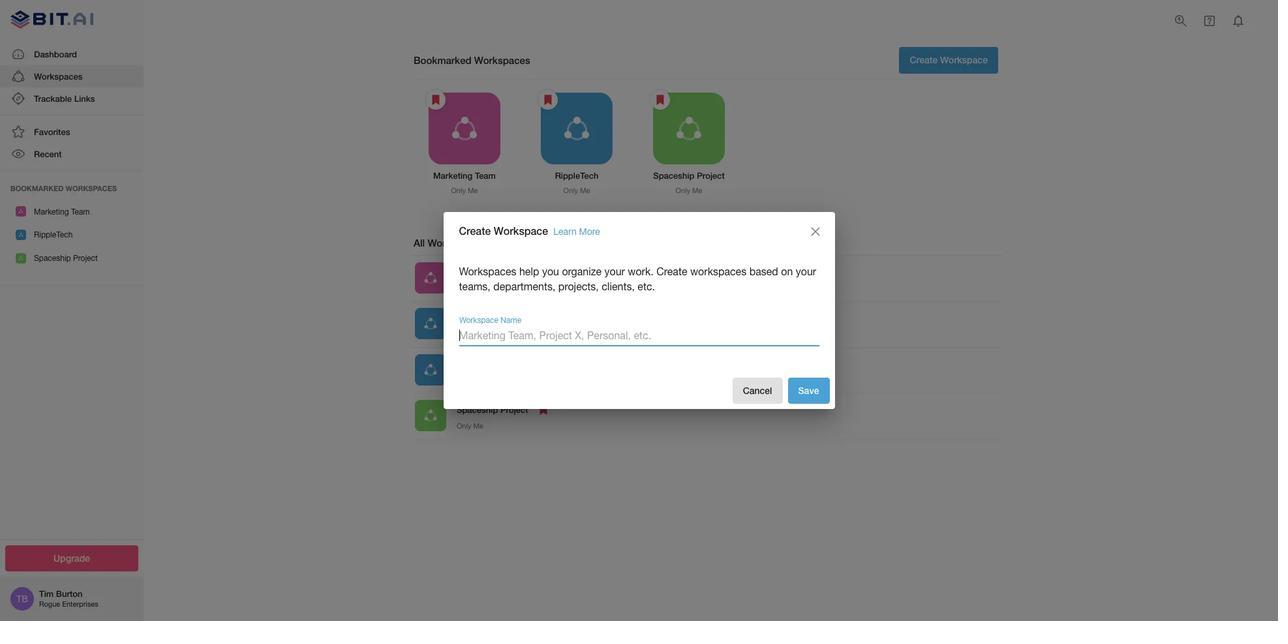 Task type: vqa. For each thing, say whether or not it's contained in the screenshot.
Plan
no



Task type: describe. For each thing, give the bounding box(es) containing it.
spaceship project only me
[[653, 170, 725, 195]]

etc.
[[638, 280, 655, 292]]

create for create workspace learn more
[[459, 225, 491, 237]]

recent button
[[0, 143, 144, 165]]

Marketing Team, Project X, Personal, etc. text field
[[459, 326, 819, 346]]

workspaces right bookmarked
[[474, 54, 530, 66]]

marketing inside button
[[34, 207, 69, 216]]

bookmarked workspaces
[[414, 54, 530, 66]]

work.
[[628, 265, 654, 277]]

workspaces
[[690, 265, 746, 277]]

1 vertical spatial spaceship project
[[457, 405, 528, 415]]

bookmarked
[[10, 184, 64, 192]]

only inside marketing team only me
[[451, 187, 466, 195]]

only me for spaceship
[[457, 422, 483, 430]]

bookmarked
[[414, 54, 471, 66]]

marketing team inside marketing team button
[[34, 207, 90, 216]]

only inside rippletech only me
[[563, 187, 578, 195]]

1 horizontal spatial project
[[500, 405, 528, 415]]

create workspace dialog
[[443, 212, 835, 409]]

me inside spaceship project only me
[[692, 187, 702, 195]]

based
[[749, 265, 778, 277]]

workspaces inside workspaces help you organize your work. create workspaces based on your teams, departments, projects, clients, etc.
[[459, 265, 516, 277]]

you
[[542, 265, 559, 277]]

2 your from the left
[[796, 265, 816, 277]]

workspaces button
[[0, 65, 144, 87]]

cancel
[[743, 385, 772, 396]]

0 vertical spatial remove bookmark image
[[428, 92, 444, 107]]

only me for marketing
[[457, 284, 483, 292]]

help
[[519, 265, 539, 277]]

more
[[579, 227, 600, 237]]

1 your from the left
[[604, 265, 625, 277]]

departments,
[[493, 280, 555, 292]]

team inside button
[[71, 207, 90, 216]]

workspaces
[[66, 184, 117, 192]]

create inside workspaces help you organize your work. create workspaces based on your teams, departments, projects, clients, etc.
[[656, 265, 687, 277]]

favorites
[[34, 127, 70, 137]]

learn more link
[[553, 227, 600, 237]]

rippletech for rippletech
[[34, 230, 73, 240]]

remove bookmark image for rippletech
[[540, 92, 556, 107]]

1 vertical spatial marketing team
[[457, 266, 519, 277]]

favorites button
[[0, 121, 144, 143]]

tb
[[16, 594, 28, 604]]

spaceship project button
[[0, 246, 144, 270]]

save button
[[788, 378, 830, 404]]

rippletech only me
[[555, 170, 598, 195]]

spaceship project inside button
[[34, 254, 98, 263]]

rippletech for rippletech only me
[[555, 170, 598, 180]]

create workspace
[[910, 54, 988, 65]]

2 vertical spatial marketing team
[[457, 313, 519, 323]]



Task type: locate. For each thing, give the bounding box(es) containing it.
workspaces right 'all'
[[428, 236, 484, 248]]

2 vertical spatial workspace
[[459, 316, 498, 324]]

spaceship inside button
[[34, 254, 71, 263]]

your right on
[[796, 265, 816, 277]]

learn
[[553, 227, 577, 237]]

links
[[74, 93, 95, 104]]

rippletech up 'learn more' 'link'
[[555, 170, 598, 180]]

workspaces
[[474, 54, 530, 66], [34, 71, 82, 81], [428, 236, 484, 248], [459, 265, 516, 277]]

burton
[[56, 589, 83, 599]]

3 only me from the top
[[457, 422, 483, 430]]

1 only me from the top
[[457, 284, 483, 292]]

marketing team down teams,
[[457, 313, 519, 323]]

1 horizontal spatial your
[[796, 265, 816, 277]]

projects,
[[558, 280, 599, 292]]

remove bookmark image left you
[[526, 264, 542, 280]]

1 horizontal spatial remove bookmark image
[[526, 264, 542, 280]]

only
[[451, 187, 466, 195], [563, 187, 578, 195], [676, 187, 690, 195], [457, 284, 471, 292], [457, 330, 471, 338], [457, 422, 471, 430]]

create for create workspace
[[910, 54, 938, 65]]

team inside marketing team only me
[[475, 170, 496, 180]]

project inside spaceship project only me
[[697, 170, 725, 180]]

marketing team button
[[0, 200, 144, 223]]

1 vertical spatial rippletech
[[34, 230, 73, 240]]

remove bookmark image down bookmarked
[[428, 92, 444, 107]]

0 horizontal spatial your
[[604, 265, 625, 277]]

rogue
[[39, 600, 60, 608]]

upgrade
[[53, 552, 90, 563]]

2 horizontal spatial create
[[910, 54, 938, 65]]

1 vertical spatial project
[[73, 254, 98, 263]]

bookmarked workspaces
[[10, 184, 117, 192]]

0 vertical spatial project
[[697, 170, 725, 180]]

1 vertical spatial only me
[[457, 330, 483, 338]]

remove bookmark image
[[540, 92, 556, 107], [652, 92, 668, 107], [535, 402, 551, 418]]

0 vertical spatial marketing team
[[34, 207, 90, 216]]

marketing
[[433, 170, 473, 180], [34, 207, 69, 216], [457, 266, 496, 277], [457, 313, 496, 323]]

marketing team down bookmarked workspaces in the top of the page
[[34, 207, 90, 216]]

clients,
[[602, 280, 635, 292]]

workspaces help you organize your work. create workspaces based on your teams, departments, projects, clients, etc.
[[459, 265, 816, 292]]

0 horizontal spatial create
[[459, 225, 491, 237]]

workspace for create workspace
[[940, 54, 988, 65]]

trackable links
[[34, 93, 95, 104]]

0 horizontal spatial spaceship
[[34, 254, 71, 263]]

0 vertical spatial create
[[910, 54, 938, 65]]

rippletech up spaceship project button
[[34, 230, 73, 240]]

workspaces up teams,
[[459, 265, 516, 277]]

1 horizontal spatial spaceship project
[[457, 405, 528, 415]]

0 vertical spatial only me
[[457, 284, 483, 292]]

spaceship
[[653, 170, 695, 180], [34, 254, 71, 263], [457, 405, 498, 415]]

your
[[604, 265, 625, 277], [796, 265, 816, 277]]

2 horizontal spatial project
[[697, 170, 725, 180]]

tim
[[39, 589, 54, 599]]

me inside marketing team only me
[[468, 187, 478, 195]]

upgrade button
[[5, 545, 138, 572]]

rippletech inside button
[[34, 230, 73, 240]]

me
[[468, 187, 478, 195], [580, 187, 590, 195], [692, 187, 702, 195], [473, 284, 483, 292], [473, 330, 483, 338], [473, 422, 483, 430]]

0 horizontal spatial remove bookmark image
[[428, 92, 444, 107]]

me inside rippletech only me
[[580, 187, 590, 195]]

workspace for create workspace learn more
[[494, 225, 548, 237]]

0 horizontal spatial rippletech
[[34, 230, 73, 240]]

dashboard button
[[0, 43, 144, 65]]

teams,
[[459, 280, 490, 292]]

0 horizontal spatial spaceship project
[[34, 254, 98, 263]]

workspace name
[[459, 316, 521, 324]]

marketing team
[[34, 207, 90, 216], [457, 266, 519, 277], [457, 313, 519, 323]]

1 horizontal spatial create
[[656, 265, 687, 277]]

recent
[[34, 149, 62, 159]]

team
[[475, 170, 496, 180], [71, 207, 90, 216], [498, 266, 519, 277], [498, 313, 519, 323]]

cancel button
[[732, 378, 783, 404]]

trackable
[[34, 93, 72, 104]]

0 vertical spatial spaceship
[[653, 170, 695, 180]]

rippletech button
[[0, 223, 144, 246]]

all
[[414, 236, 425, 248]]

workspaces down dashboard
[[34, 71, 82, 81]]

project inside button
[[73, 254, 98, 263]]

1 vertical spatial create
[[459, 225, 491, 237]]

dashboard
[[34, 49, 77, 59]]

spaceship inside spaceship project only me
[[653, 170, 695, 180]]

workspaces inside button
[[34, 71, 82, 81]]

marketing team up teams,
[[457, 266, 519, 277]]

workspace
[[940, 54, 988, 65], [494, 225, 548, 237], [459, 316, 498, 324]]

your up clients,
[[604, 265, 625, 277]]

2 horizontal spatial spaceship
[[653, 170, 695, 180]]

remove bookmark image for spaceship
[[652, 92, 668, 107]]

1 vertical spatial spaceship
[[34, 254, 71, 263]]

marketing inside marketing team only me
[[433, 170, 473, 180]]

on
[[781, 265, 793, 277]]

only me
[[457, 284, 483, 292], [457, 330, 483, 338], [457, 422, 483, 430]]

tim burton rogue enterprises
[[39, 589, 98, 608]]

2 only me from the top
[[457, 330, 483, 338]]

2 vertical spatial only me
[[457, 422, 483, 430]]

1 vertical spatial workspace
[[494, 225, 548, 237]]

marketing team only me
[[433, 170, 496, 195]]

1 horizontal spatial rippletech
[[555, 170, 598, 180]]

0 vertical spatial workspace
[[940, 54, 988, 65]]

1 vertical spatial remove bookmark image
[[526, 264, 542, 280]]

only inside spaceship project only me
[[676, 187, 690, 195]]

project
[[697, 170, 725, 180], [73, 254, 98, 263], [500, 405, 528, 415]]

create
[[910, 54, 938, 65], [459, 225, 491, 237], [656, 265, 687, 277]]

spaceship project
[[34, 254, 98, 263], [457, 405, 528, 415]]

save
[[798, 385, 819, 396]]

all workspaces
[[414, 236, 484, 248]]

2 vertical spatial create
[[656, 265, 687, 277]]

1 horizontal spatial spaceship
[[457, 405, 498, 415]]

remove bookmark image
[[428, 92, 444, 107], [526, 264, 542, 280]]

organize
[[562, 265, 602, 277]]

enterprises
[[62, 600, 98, 608]]

2 vertical spatial project
[[500, 405, 528, 415]]

name
[[500, 316, 521, 324]]

2 vertical spatial spaceship
[[457, 405, 498, 415]]

trackable links button
[[0, 87, 144, 110]]

0 vertical spatial rippletech
[[555, 170, 598, 180]]

0 horizontal spatial project
[[73, 254, 98, 263]]

create workspace learn more
[[459, 225, 600, 237]]

0 vertical spatial spaceship project
[[34, 254, 98, 263]]

rippletech
[[555, 170, 598, 180], [34, 230, 73, 240]]



